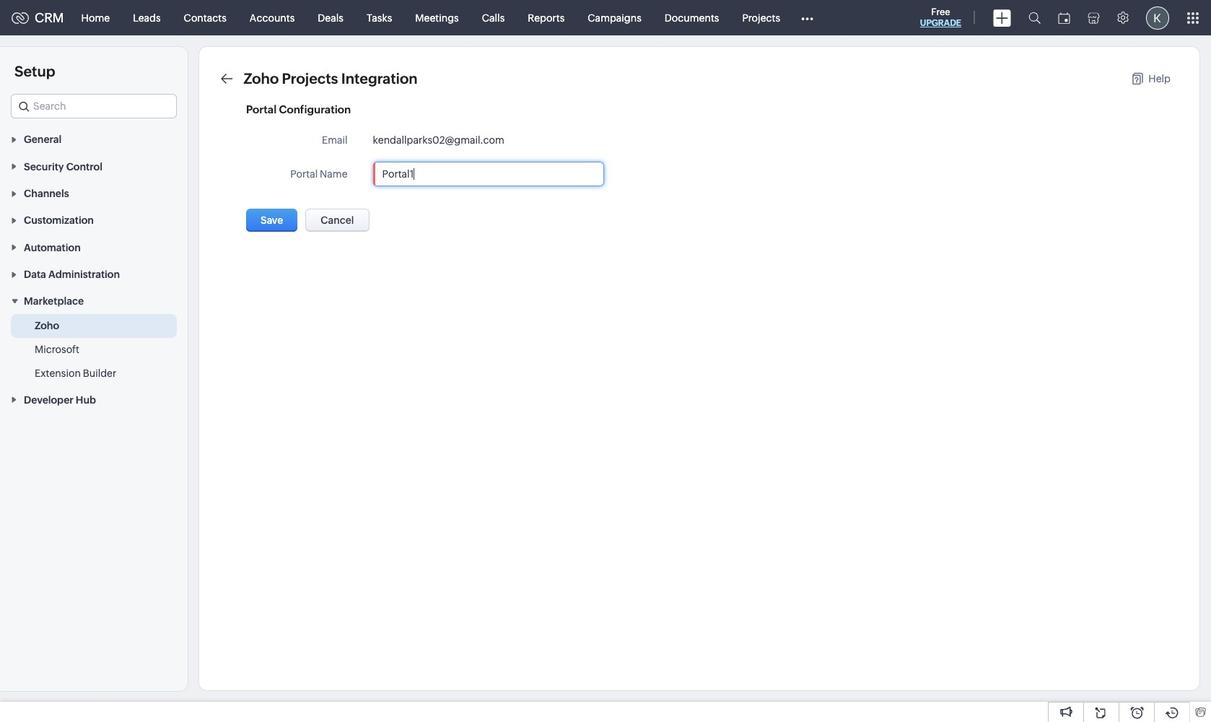 Task type: vqa. For each thing, say whether or not it's contained in the screenshot.
Nov 8, 2023 associated with Register for upcoming CRM Webinars
no



Task type: locate. For each thing, give the bounding box(es) containing it.
portal for portal configuration
[[246, 103, 277, 116]]

zoho for zoho projects integration
[[244, 70, 279, 87]]

tasks link
[[355, 0, 404, 35]]

automation button
[[0, 234, 188, 261]]

zoho
[[244, 70, 279, 87], [35, 320, 59, 332]]

developer hub button
[[0, 386, 188, 413]]

data
[[24, 269, 46, 280]]

Other Modules field
[[792, 6, 823, 29]]

0 vertical spatial zoho
[[244, 70, 279, 87]]

security control
[[24, 161, 103, 172]]

extension builder
[[35, 368, 116, 379]]

calls link
[[471, 0, 517, 35]]

profile image
[[1147, 6, 1170, 29]]

projects inside 'projects' link
[[743, 12, 781, 23]]

meetings
[[416, 12, 459, 23]]

1 horizontal spatial portal
[[291, 168, 318, 180]]

projects up the configuration
[[282, 70, 338, 87]]

zoho inside marketplace region
[[35, 320, 59, 332]]

None field
[[11, 94, 177, 118]]

portal
[[246, 103, 277, 116], [291, 168, 318, 180]]

portal left 'name'
[[291, 168, 318, 180]]

tasks
[[367, 12, 392, 23]]

cancel button
[[306, 209, 369, 232]]

0 vertical spatial projects
[[743, 12, 781, 23]]

1 vertical spatial projects
[[282, 70, 338, 87]]

microsoft
[[35, 344, 79, 356]]

campaigns link
[[577, 0, 654, 35]]

email
[[322, 134, 348, 146]]

0 vertical spatial portal
[[246, 103, 277, 116]]

marketplace button
[[0, 287, 188, 314]]

projects left other modules field in the top right of the page
[[743, 12, 781, 23]]

save
[[261, 215, 283, 226]]

zoho for zoho
[[35, 320, 59, 332]]

data administration
[[24, 269, 120, 280]]

projects
[[743, 12, 781, 23], [282, 70, 338, 87]]

Search text field
[[12, 95, 176, 118]]

customization
[[24, 215, 94, 226]]

contacts link
[[172, 0, 238, 35]]

portal configuration
[[246, 103, 351, 116]]

zoho link
[[35, 319, 59, 333]]

1 horizontal spatial projects
[[743, 12, 781, 23]]

1 vertical spatial portal
[[291, 168, 318, 180]]

1 horizontal spatial zoho
[[244, 70, 279, 87]]

integration
[[342, 70, 418, 87]]

administration
[[48, 269, 120, 280]]

portal left the configuration
[[246, 103, 277, 116]]

calls
[[482, 12, 505, 23]]

extension
[[35, 368, 81, 379]]

security control button
[[0, 153, 188, 180]]

security
[[24, 161, 64, 172]]

campaigns
[[588, 12, 642, 23]]

0 horizontal spatial projects
[[282, 70, 338, 87]]

zoho down marketplace
[[35, 320, 59, 332]]

zoho up portal configuration
[[244, 70, 279, 87]]

search element
[[1021, 0, 1050, 35]]

customization button
[[0, 207, 188, 234]]

portal for portal name
[[291, 168, 318, 180]]

0 horizontal spatial portal
[[246, 103, 277, 116]]

data administration button
[[0, 261, 188, 287]]

1 vertical spatial zoho
[[35, 320, 59, 332]]

0 horizontal spatial zoho
[[35, 320, 59, 332]]

leads link
[[121, 0, 172, 35]]

configuration
[[279, 103, 351, 116]]

cancel
[[321, 215, 354, 226]]

Portal Name text field
[[374, 163, 603, 186]]

marketplace region
[[0, 314, 188, 386]]

portal name
[[291, 168, 348, 180]]



Task type: describe. For each thing, give the bounding box(es) containing it.
zoho projects integration
[[244, 70, 418, 87]]

setup
[[14, 63, 55, 79]]

leads
[[133, 12, 161, 23]]

reports link
[[517, 0, 577, 35]]

name
[[320, 168, 348, 180]]

calendar image
[[1059, 12, 1071, 23]]

help
[[1149, 73, 1171, 85]]

developer hub
[[24, 394, 96, 406]]

documents link
[[654, 0, 731, 35]]

home link
[[70, 0, 121, 35]]

profile element
[[1138, 0, 1179, 35]]

developer
[[24, 394, 74, 406]]

builder
[[83, 368, 116, 379]]

save button
[[246, 209, 298, 232]]

deals
[[318, 12, 344, 23]]

accounts
[[250, 12, 295, 23]]

free upgrade
[[921, 7, 962, 28]]

microsoft link
[[35, 343, 79, 357]]

automation
[[24, 242, 81, 253]]

control
[[66, 161, 103, 172]]

documents
[[665, 12, 720, 23]]

meetings link
[[404, 0, 471, 35]]

crm link
[[12, 10, 64, 25]]

upgrade
[[921, 18, 962, 28]]

reports
[[528, 12, 565, 23]]

free
[[932, 7, 951, 17]]

marketplace
[[24, 296, 84, 307]]

deals link
[[306, 0, 355, 35]]

crm
[[35, 10, 64, 25]]

accounts link
[[238, 0, 306, 35]]

channels button
[[0, 180, 188, 207]]

general
[[24, 134, 62, 145]]

create menu element
[[985, 0, 1021, 35]]

hub
[[76, 394, 96, 406]]

channels
[[24, 188, 69, 199]]

projects link
[[731, 0, 792, 35]]

contacts
[[184, 12, 227, 23]]

create menu image
[[994, 9, 1012, 26]]

kendallparks02@gmail.com
[[373, 134, 505, 146]]

search image
[[1029, 12, 1041, 24]]

logo image
[[12, 12, 29, 23]]

home
[[81, 12, 110, 23]]

general button
[[0, 126, 188, 153]]



